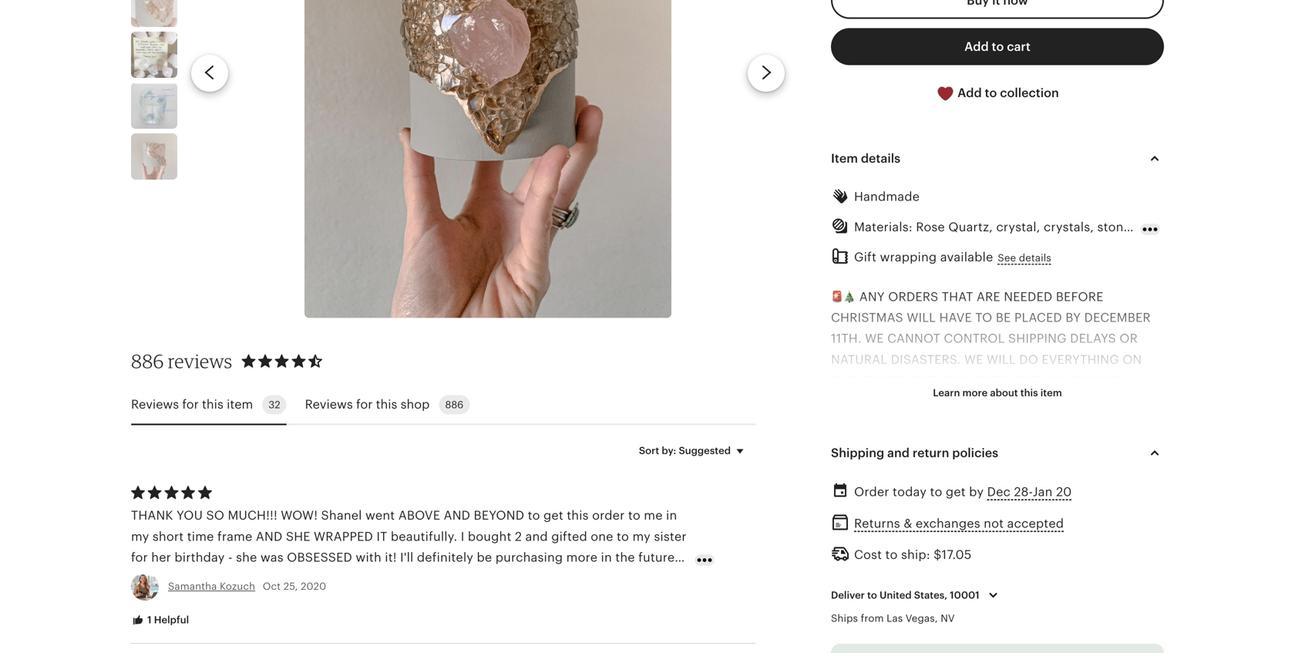 Task type: describe. For each thing, give the bounding box(es) containing it.
sort by: suggested
[[639, 445, 731, 456]]

add for add to cart
[[965, 40, 989, 53]]

details inside dropdown button
[[861, 152, 901, 166]]

886 for 886
[[445, 399, 464, 411]]

holidays
[[875, 437, 937, 450]]

you!!!
[[414, 572, 451, 585]]

1 vertical spatial to
[[891, 374, 908, 388]]

0 horizontal spatial rose
[[869, 604, 898, 618]]

17.05
[[942, 548, 972, 562]]

most
[[1103, 395, 1139, 408]]

policies
[[952, 446, 999, 460]]

it!
[[385, 551, 397, 565]]

stone
[[1091, 604, 1125, 618]]

have
[[940, 311, 972, 325]]

love
[[1063, 604, 1088, 618]]

samantha kozuch link
[[168, 581, 255, 592]]

1 horizontal spatial your
[[1036, 416, 1071, 429]]

0 horizontal spatial on
[[1045, 374, 1064, 388]]

nv
[[941, 613, 955, 624]]

the inside the thank you so much!!! wow! shanel went above and beyond to get this order to me in my short time frame and she wrapped it beautifully. i bought 2 and gifted one to my sister for her birthday - she was obsessed with it! i'll definitely be purchasing more in the future for my other girlfriends for their bdays! thank you!!! xx
[[616, 551, 635, 565]]

1 horizontal spatial placed
[[1015, 311, 1062, 325]]

and inside the thank you so much!!! wow! shanel went above and beyond to get this order to me in my short time frame and she wrapped it beautifully. i bought 2 and gifted one to my sister for her birthday - she was obsessed with it! i'll definitely be purchasing more in the future for my other girlfriends for their bdays! thank you!!! xx
[[526, 530, 548, 544]]

come
[[893, 562, 927, 576]]

1 horizontal spatial quartz
[[1007, 583, 1047, 597]]

to right "today"
[[930, 485, 943, 499]]

xx
[[455, 572, 468, 585]]

and inside please read everything including my dimensions and policies before purchasing.
[[914, 499, 940, 513]]

be inside the thank you so much!!! wow! shanel went above and beyond to get this order to me in my short time frame and she wrapped it beautifully. i bought 2 and gifted one to my sister for her birthday - she was obsessed with it! i'll definitely be purchasing more in the future for my other girlfriends for their bdays! thank you!!! xx
[[477, 551, 492, 565]]

frame
[[217, 530, 253, 544]]

this down reviews at the bottom of page
[[202, 398, 223, 412]]

this inside dropdown button
[[1021, 387, 1038, 398]]

beyond
[[474, 509, 524, 523]]

add to collection button
[[831, 74, 1164, 112]]

to up come
[[886, 548, 898, 562]]

samantha
[[168, 581, 217, 592]]

today
[[893, 485, 927, 499]]

this inside the thank you so much!!! wow! shanel went above and beyond to get this order to me in my short time frame and she wrapped it beautifully. i bought 2 and gifted one to my sister for her birthday - she was obsessed with it! i'll definitely be purchasing more in the future for my other girlfriends for their bdays! thank you!!! xx
[[567, 509, 589, 523]]

collection
[[1000, 86, 1059, 100]]

and up i
[[444, 509, 470, 523]]

for
[[1008, 416, 1033, 429]]

was
[[261, 551, 284, 565]]

tab list containing reviews for this item
[[131, 386, 756, 425]]

1 helpful
[[145, 614, 189, 626]]

rose quartz planter image 6 image
[[131, 83, 177, 129]]

reviews
[[168, 350, 232, 372]]

1 vertical spatial will
[[987, 353, 1016, 367]]

wrapping
[[880, 250, 937, 264]]

in right the lighter
[[1137, 583, 1149, 597]]

&
[[904, 517, 913, 531]]

item details button
[[817, 140, 1178, 177]]

their
[[294, 572, 322, 585]]

wrapped
[[314, 530, 373, 544]]

reviews for this item
[[131, 398, 253, 412]]

shipping
[[831, 446, 885, 460]]

for down was
[[274, 572, 290, 585]]

0 vertical spatial get
[[946, 485, 966, 499]]

stones
[[850, 562, 890, 576]]

definitely
[[417, 551, 474, 565]]

shapes,
[[1032, 562, 1078, 576]]

birthday
[[175, 551, 225, 565]]

🚨🎄
[[831, 290, 856, 304]]

by
[[1066, 311, 1081, 325]]

reviews for reviews for this item
[[131, 398, 179, 412]]

add to cart
[[965, 40, 1031, 53]]

rose quartz planter image 4 image
[[131, 0, 177, 27]]

one
[[591, 530, 614, 544]]

me
[[644, 509, 663, 523]]

december
[[1085, 311, 1151, 325]]

more inside dropdown button
[[963, 387, 988, 398]]

to right the one
[[617, 530, 629, 544]]

0 vertical spatial of
[[999, 562, 1012, 576]]

variety
[[955, 562, 996, 576]]

learn more about this item
[[933, 387, 1062, 398]]

everything inside 🚨🎄 any orders that are needed before christmas will have to be placed by december 11th. we cannot control shipping delays or natural disasters. we will do everything on our end to get your gifts out on our end. anything placed after 12/11 will arrive most likely 01/01/23. thank you for your patience and happy holidays 🎄🚨
[[1042, 353, 1120, 367]]

return
[[913, 446, 950, 460]]

a
[[945, 562, 952, 576]]

0 vertical spatial on
[[1123, 353, 1142, 367]]

0 vertical spatial rose
[[974, 583, 1003, 597]]

sort
[[639, 445, 659, 456]]

rose quartz planter image 1 image
[[304, 0, 672, 318]]

item details
[[831, 152, 901, 166]]

dec
[[987, 485, 1011, 499]]

🚨🎄 any orders that are needed before christmas will have to be placed by december 11th. we cannot control shipping delays or natural disasters. we will do everything on our end to get your gifts out on our end. anything placed after 12/11 will arrive most likely 01/01/23. thank you for your patience and happy holidays 🎄🚨
[[831, 290, 1162, 450]]

girlfriends
[[208, 572, 270, 585]]

gifts
[[976, 374, 1012, 388]]

sister
[[654, 530, 687, 544]]

to left me
[[628, 509, 641, 523]]

shipping and return policies button
[[817, 434, 1178, 471]]

handmade
[[854, 190, 920, 204]]

1
[[147, 614, 152, 626]]

rose quartz planter image 5 image
[[131, 32, 177, 78]]

much!!!
[[228, 509, 278, 523]]

deliver to united states, 10001
[[831, 589, 980, 601]]

32
[[269, 399, 280, 411]]

item inside tab list
[[227, 398, 253, 412]]

friends,
[[831, 625, 877, 639]]

2
[[515, 530, 522, 544]]

i
[[461, 530, 465, 544]]

and up was
[[256, 530, 283, 544]]

natural
[[831, 353, 888, 367]]

cost
[[854, 548, 882, 562]]

orders
[[888, 290, 939, 304]]

and inside 🚨🎄 any orders that are needed before christmas will have to be placed by december 11th. we cannot control shipping delays or natural disasters. we will do everything on our end to get your gifts out on our end. anything placed after 12/11 will arrive most likely 01/01/23. thank you for your patience and happy holidays 🎄🚨
[[1136, 416, 1162, 429]]

love.
[[1043, 625, 1071, 639]]

please read everything including my dimensions and policies before purchasing.
[[831, 478, 1140, 513]]

by:
[[662, 445, 677, 456]]

11th.
[[831, 332, 862, 346]]

gifted
[[551, 530, 587, 544]]

for left shop
[[356, 398, 373, 412]]

after
[[950, 395, 989, 408]]

ones
[[959, 625, 988, 639]]

loved
[[923, 625, 956, 639]]

jan
[[1033, 485, 1053, 499]]

it
[[377, 530, 387, 544]]

ships
[[831, 613, 858, 624]]

learn
[[933, 387, 960, 398]]

dimensions
[[831, 499, 910, 513]]

accepted
[[1007, 517, 1064, 531]]

dec 28-jan 20 button
[[987, 481, 1072, 503]]

family,
[[880, 625, 920, 639]]

united
[[880, 589, 912, 601]]



Task type: locate. For each thing, give the bounding box(es) containing it.
0 horizontal spatial we
[[865, 332, 884, 346]]

your up after
[[939, 374, 973, 388]]

0 horizontal spatial to
[[891, 374, 908, 388]]

tab list
[[131, 386, 756, 425]]

gift
[[854, 250, 877, 264]]

this left shop
[[376, 398, 397, 412]]

0 vertical spatial the
[[616, 551, 635, 565]]

add for add to collection
[[958, 86, 982, 100]]

for
[[182, 398, 199, 412], [356, 398, 373, 412], [131, 551, 148, 565], [131, 572, 148, 585], [274, 572, 290, 585], [1128, 604, 1145, 618]]

01/01/23.
[[874, 416, 929, 429]]

the
[[616, 551, 635, 565], [951, 583, 971, 597]]

1 horizontal spatial thank
[[368, 572, 410, 585]]

returns & exchanges not accepted
[[854, 517, 1064, 531]]

1 vertical spatial we
[[965, 353, 984, 367]]

rose down variety on the right bottom
[[974, 583, 1003, 597]]

0 horizontal spatial item
[[227, 398, 253, 412]]

above
[[398, 509, 440, 523]]

quartz
[[1007, 583, 1047, 597], [901, 604, 942, 618]]

for up 1
[[131, 572, 148, 585]]

are
[[977, 290, 1001, 304]]

1 horizontal spatial get
[[946, 485, 966, 499]]

on
[[1123, 353, 1142, 367], [1045, 374, 1064, 388]]

before inside please read everything including my dimensions and policies before purchasing.
[[1004, 499, 1051, 513]]

and down "today"
[[914, 499, 940, 513]]

you up time
[[177, 509, 203, 523]]

available
[[941, 250, 993, 264]]

rose
[[974, 583, 1003, 597], [869, 604, 898, 618]]

short
[[153, 530, 184, 544]]

details right item at the right of page
[[861, 152, 901, 166]]

0 horizontal spatial reviews
[[131, 398, 179, 412]]

0 vertical spatial before
[[1056, 290, 1104, 304]]

the left future
[[616, 551, 635, 565]]

1 vertical spatial add
[[958, 86, 982, 100]]

0 vertical spatial add
[[965, 40, 989, 53]]

and down most
[[1136, 416, 1162, 429]]

to left 'collection'
[[985, 86, 997, 100]]

suggested
[[679, 445, 731, 456]]

cannot
[[888, 332, 941, 346]]

0 vertical spatial details
[[861, 152, 901, 166]]

for inside all stones come in a variety of all shapes, cuts, and sizes. some tints of the rose quartz can be lighter in color. rose quartz is an unconditional love stone for friends, family, loved ones and self love.
[[1128, 604, 1145, 618]]

reviews right 32
[[305, 398, 353, 412]]

1 horizontal spatial more
[[963, 387, 988, 398]]

item left 32
[[227, 398, 253, 412]]

1 vertical spatial before
[[1004, 499, 1051, 513]]

be inside all stones come in a variety of all shapes, cuts, and sizes. some tints of the rose quartz can be lighter in color. rose quartz is an unconditional love stone for friends, family, loved ones and self love.
[[1076, 583, 1091, 597]]

reviews
[[131, 398, 179, 412], [305, 398, 353, 412]]

0 vertical spatial to
[[976, 311, 993, 325]]

1 horizontal spatial everything
[[1042, 353, 1120, 367]]

1 vertical spatial thank
[[131, 509, 173, 523]]

my left short
[[131, 530, 149, 544]]

in left a
[[930, 562, 941, 576]]

you inside 🚨🎄 any orders that are needed before christmas will have to be placed by december 11th. we cannot control shipping delays or natural disasters. we will do everything on our end to get your gifts out on our end. anything placed after 12/11 will arrive most likely 01/01/23. thank you for your patience and happy holidays 🎄🚨
[[978, 416, 1004, 429]]

so
[[206, 509, 224, 523]]

on right out
[[1045, 374, 1064, 388]]

reviews down 886 reviews
[[131, 398, 179, 412]]

control
[[944, 332, 1005, 346]]

1 horizontal spatial to
[[976, 311, 993, 325]]

1 vertical spatial on
[[1045, 374, 1064, 388]]

returns & exchanges not accepted button
[[854, 513, 1064, 535]]

helpful
[[154, 614, 189, 626]]

886 reviews
[[131, 350, 232, 372]]

2 vertical spatial thank
[[368, 572, 410, 585]]

886 right shop
[[445, 399, 464, 411]]

reviews for reviews for this shop
[[305, 398, 353, 412]]

before up by
[[1056, 290, 1104, 304]]

thank up 🎄🚨
[[933, 416, 975, 429]]

2 vertical spatial will
[[1023, 395, 1052, 408]]

0 vertical spatial everything
[[1042, 353, 1120, 367]]

get inside the thank you so much!!! wow! shanel went above and beyond to get this order to me in my short time frame and she wrapped it beautifully. i bought 2 and gifted one to my sister for her birthday - she was obsessed with it! i'll definitely be purchasing more in the future for my other girlfriends for their bdays! thank you!!! xx
[[544, 509, 564, 523]]

everything up policies
[[916, 478, 993, 492]]

0 vertical spatial placed
[[1015, 311, 1062, 325]]

needed
[[1004, 290, 1053, 304]]

bdays!
[[325, 572, 365, 585]]

by
[[969, 485, 984, 499]]

out
[[1015, 374, 1041, 388]]

886
[[131, 350, 164, 372], [445, 399, 464, 411]]

1 horizontal spatial our
[[1068, 374, 1095, 388]]

1 horizontal spatial my
[[151, 572, 169, 585]]

some
[[868, 583, 902, 597]]

the up an
[[951, 583, 971, 597]]

to up from
[[868, 589, 877, 601]]

to left the "get"
[[891, 374, 908, 388]]

ships from las vegas, nv
[[831, 613, 955, 624]]

our
[[831, 374, 858, 388], [1068, 374, 1095, 388]]

1 horizontal spatial rose
[[974, 583, 1003, 597]]

to inside add to collection 'button'
[[985, 86, 997, 100]]

0 horizontal spatial you
[[177, 509, 203, 523]]

obsessed
[[287, 551, 352, 565]]

add left cart
[[965, 40, 989, 53]]

1 horizontal spatial we
[[965, 353, 984, 367]]

1 our from the left
[[831, 374, 858, 388]]

we down control
[[965, 353, 984, 367]]

your down arrive
[[1036, 416, 1071, 429]]

1 horizontal spatial the
[[951, 583, 971, 597]]

0 horizontal spatial will
[[907, 311, 936, 325]]

thank you so much!!! wow! shanel went above and beyond to get this order to me in my short time frame and she wrapped it beautifully. i bought 2 and gifted one to my sister for her birthday - she was obsessed with it! i'll definitely be purchasing more in the future for my other girlfriends for their bdays! thank you!!! xx
[[131, 509, 687, 585]]

you inside the thank you so much!!! wow! shanel went above and beyond to get this order to me in my short time frame and she wrapped it beautifully. i bought 2 and gifted one to my sister for her birthday - she was obsessed with it! i'll definitely be purchasing more in the future for my other girlfriends for their bdays! thank you!!! xx
[[177, 509, 203, 523]]

our down natural at the bottom of the page
[[831, 374, 858, 388]]

you
[[978, 416, 1004, 429], [177, 509, 203, 523]]

with
[[356, 551, 382, 565]]

and up the lighter
[[1115, 562, 1137, 576]]

886 inside tab list
[[445, 399, 464, 411]]

add down the add to cart
[[958, 86, 982, 100]]

more down 'gifted'
[[566, 551, 598, 565]]

0 horizontal spatial everything
[[916, 478, 993, 492]]

886 left reviews at the bottom of page
[[131, 350, 164, 372]]

1 vertical spatial be
[[1076, 583, 1091, 597]]

we down christmas
[[865, 332, 884, 346]]

to inside add to cart button
[[992, 40, 1004, 53]]

0 vertical spatial 886
[[131, 350, 164, 372]]

item right 12/11
[[1041, 387, 1062, 398]]

1 horizontal spatial will
[[987, 353, 1016, 367]]

2 horizontal spatial thank
[[933, 416, 975, 429]]

0 vertical spatial thank
[[933, 416, 975, 429]]

do
[[1019, 353, 1039, 367]]

get left by at right
[[946, 485, 966, 499]]

1 horizontal spatial be
[[1076, 583, 1091, 597]]

everything down delays
[[1042, 353, 1120, 367]]

of left all
[[999, 562, 1012, 576]]

deliver
[[831, 589, 865, 601]]

1 vertical spatial everything
[[916, 478, 993, 492]]

be right can
[[1076, 583, 1091, 597]]

1 helpful button
[[120, 606, 201, 635]]

shipping and return policies
[[831, 446, 999, 460]]

1 vertical spatial 886
[[445, 399, 464, 411]]

end.
[[1098, 374, 1126, 388]]

and down 01/01/23.
[[888, 446, 910, 460]]

states,
[[914, 589, 948, 601]]

2 horizontal spatial my
[[633, 530, 651, 544]]

2 reviews from the left
[[305, 398, 353, 412]]

deliver to united states, 10001 button
[[820, 579, 1014, 612]]

1 horizontal spatial 886
[[445, 399, 464, 411]]

order today to get by dec 28-jan 20
[[854, 485, 1072, 499]]

1 horizontal spatial of
[[999, 562, 1012, 576]]

item
[[831, 152, 858, 166]]

1 horizontal spatial item
[[1041, 387, 1062, 398]]

0 horizontal spatial quartz
[[901, 604, 942, 618]]

before down 28-
[[1004, 499, 1051, 513]]

patience
[[1074, 416, 1132, 429]]

886 for 886 reviews
[[131, 350, 164, 372]]

to inside deliver to united states, 10001 dropdown button
[[868, 589, 877, 601]]

and right 2
[[526, 530, 548, 544]]

or
[[1120, 332, 1138, 346]]

0 horizontal spatial 886
[[131, 350, 164, 372]]

to left be
[[976, 311, 993, 325]]

placed down the "get"
[[899, 395, 947, 408]]

in right me
[[666, 509, 677, 523]]

see details link
[[998, 251, 1052, 265]]

color.
[[831, 604, 865, 618]]

get up 'gifted'
[[544, 509, 564, 523]]

item inside dropdown button
[[1041, 387, 1062, 398]]

for right stone
[[1128, 604, 1145, 618]]

to left cart
[[992, 40, 1004, 53]]

our up arrive
[[1068, 374, 1095, 388]]

1 horizontal spatial you
[[978, 416, 1004, 429]]

0 horizontal spatial the
[[616, 551, 635, 565]]

other
[[173, 572, 205, 585]]

1 vertical spatial your
[[1036, 416, 1071, 429]]

add to collection
[[955, 86, 1059, 100]]

2 our from the left
[[1068, 374, 1095, 388]]

my
[[131, 530, 149, 544], [633, 530, 651, 544], [151, 572, 169, 585]]

you down 12/11
[[978, 416, 1004, 429]]

0 horizontal spatial be
[[477, 551, 492, 565]]

1 horizontal spatial reviews
[[305, 398, 353, 412]]

be
[[996, 311, 1011, 325]]

1 vertical spatial more
[[566, 551, 598, 565]]

1 reviews from the left
[[131, 398, 179, 412]]

rose down the united
[[869, 604, 898, 618]]

will up gifts
[[987, 353, 1016, 367]]

gift wrapping available see details
[[854, 250, 1052, 264]]

0 vertical spatial you
[[978, 416, 1004, 429]]

0 horizontal spatial of
[[936, 583, 948, 597]]

12/11
[[992, 395, 1020, 408]]

0 horizontal spatial placed
[[899, 395, 947, 408]]

0 horizontal spatial more
[[566, 551, 598, 565]]

0 vertical spatial your
[[939, 374, 973, 388]]

add inside button
[[965, 40, 989, 53]]

1 vertical spatial you
[[177, 509, 203, 523]]

bought
[[468, 530, 512, 544]]

0 horizontal spatial your
[[939, 374, 973, 388]]

0 vertical spatial more
[[963, 387, 988, 398]]

🎄🚨
[[940, 437, 965, 450]]

my down her
[[151, 572, 169, 585]]

2 horizontal spatial will
[[1023, 395, 1052, 408]]

0 vertical spatial quartz
[[1007, 583, 1047, 597]]

for down 886 reviews
[[182, 398, 199, 412]]

this up 'gifted'
[[567, 509, 589, 523]]

rose quartz planter image 7 image
[[131, 134, 177, 180]]

1 horizontal spatial on
[[1123, 353, 1142, 367]]

details right see
[[1019, 252, 1052, 264]]

will down out
[[1023, 395, 1052, 408]]

thank up short
[[131, 509, 173, 523]]

policies
[[944, 499, 1000, 513]]

0 horizontal spatial details
[[861, 152, 901, 166]]

lighter
[[1095, 583, 1134, 597]]

and left self
[[992, 625, 1014, 639]]

delays
[[1070, 332, 1116, 346]]

before inside 🚨🎄 any orders that are needed before christmas will have to be placed by december 11th. we cannot control shipping delays or natural disasters. we will do everything on our end to get your gifts out on our end. anything placed after 12/11 will arrive most likely 01/01/23. thank you for your patience and happy holidays 🎄🚨
[[1056, 290, 1104, 304]]

1 horizontal spatial before
[[1056, 290, 1104, 304]]

be down bought
[[477, 551, 492, 565]]

before
[[1056, 290, 1104, 304], [1004, 499, 1051, 513]]

cost to ship: $ 17.05
[[854, 548, 972, 562]]

more right learn
[[963, 387, 988, 398]]

0 vertical spatial will
[[907, 311, 936, 325]]

kozuch
[[220, 581, 255, 592]]

add to cart button
[[831, 28, 1164, 65]]

quartz down all
[[1007, 583, 1047, 597]]

is
[[945, 604, 955, 618]]

add inside 'button'
[[958, 86, 982, 100]]

thank down it!
[[368, 572, 410, 585]]

ship:
[[901, 548, 931, 562]]

thank inside 🚨🎄 any orders that are needed before christmas will have to be placed by december 11th. we cannot control shipping delays or natural disasters. we will do everything on our end to get your gifts out on our end. anything placed after 12/11 will arrive most likely 01/01/23. thank you for your patience and happy holidays 🎄🚨
[[933, 416, 975, 429]]

will up cannot
[[907, 311, 936, 325]]

tints
[[906, 583, 932, 597]]

1 vertical spatial placed
[[899, 395, 947, 408]]

everything inside please read everything including my dimensions and policies before purchasing.
[[916, 478, 993, 492]]

on down or
[[1123, 353, 1142, 367]]

her
[[151, 551, 171, 565]]

and inside the shipping and return policies dropdown button
[[888, 446, 910, 460]]

end
[[862, 374, 887, 388]]

0 horizontal spatial before
[[1004, 499, 1051, 513]]

of down a
[[936, 583, 948, 597]]

not
[[984, 517, 1004, 531]]

0 horizontal spatial my
[[131, 530, 149, 544]]

item
[[1041, 387, 1062, 398], [227, 398, 253, 412]]

in down the one
[[601, 551, 612, 565]]

more inside the thank you so much!!! wow! shanel went above and beyond to get this order to me in my short time frame and she wrapped it beautifully. i bought 2 and gifted one to my sister for her birthday - she was obsessed with it! i'll definitely be purchasing more in the future for my other girlfriends for their bdays! thank you!!! xx
[[566, 551, 598, 565]]

to right beyond
[[528, 509, 540, 523]]

christmas
[[831, 311, 904, 325]]

1 vertical spatial quartz
[[901, 604, 942, 618]]

1 vertical spatial rose
[[869, 604, 898, 618]]

my down me
[[633, 530, 651, 544]]

arrive
[[1056, 395, 1100, 408]]

the inside all stones come in a variety of all shapes, cuts, and sizes. some tints of the rose quartz can be lighter in color. rose quartz is an unconditional love stone for friends, family, loved ones and self love.
[[951, 583, 971, 597]]

1 vertical spatial details
[[1019, 252, 1052, 264]]

0 horizontal spatial get
[[544, 509, 564, 523]]

unconditional
[[976, 604, 1059, 618]]

sort by: suggested button
[[628, 434, 761, 467]]

0 vertical spatial be
[[477, 551, 492, 565]]

get
[[946, 485, 966, 499], [544, 509, 564, 523]]

my
[[1069, 478, 1088, 492]]

for left her
[[131, 551, 148, 565]]

this right about
[[1021, 387, 1038, 398]]

likely
[[831, 416, 870, 429]]

all
[[831, 562, 847, 576]]

1 horizontal spatial details
[[1019, 252, 1052, 264]]

quartz down "states,"
[[901, 604, 942, 618]]

in
[[666, 509, 677, 523], [601, 551, 612, 565], [930, 562, 941, 576], [1137, 583, 1149, 597]]

vegas,
[[906, 613, 938, 624]]

placed up shipping
[[1015, 311, 1062, 325]]

more
[[963, 387, 988, 398], [566, 551, 598, 565]]

happy
[[831, 437, 872, 450]]

0 horizontal spatial thank
[[131, 509, 173, 523]]

0 vertical spatial we
[[865, 332, 884, 346]]

she
[[236, 551, 257, 565]]

details inside gift wrapping available see details
[[1019, 252, 1052, 264]]

1 vertical spatial get
[[544, 509, 564, 523]]

0 horizontal spatial our
[[831, 374, 858, 388]]

1 vertical spatial of
[[936, 583, 948, 597]]

1 vertical spatial the
[[951, 583, 971, 597]]



Task type: vqa. For each thing, say whether or not it's contained in the screenshot.
beautifully.
yes



